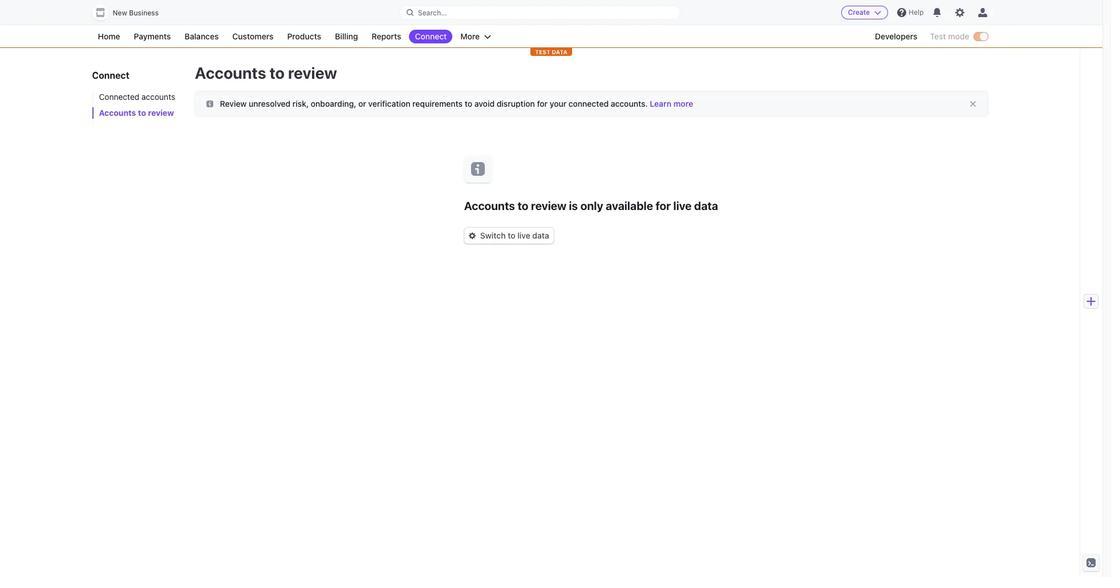 Task type: describe. For each thing, give the bounding box(es) containing it.
your
[[550, 99, 567, 108]]

unresolved
[[249, 99, 291, 108]]

review
[[220, 99, 247, 108]]

to left avoid
[[465, 99, 473, 108]]

customers
[[233, 31, 274, 41]]

1 horizontal spatial review
[[288, 63, 337, 82]]

0 horizontal spatial accounts to review
[[99, 108, 174, 118]]

home link
[[92, 30, 126, 43]]

switch to live data
[[481, 231, 550, 240]]

help button
[[894, 3, 929, 22]]

risk,
[[293, 99, 309, 108]]

accounts to review link
[[92, 107, 184, 119]]

to up switch to live data
[[518, 199, 529, 212]]

1 vertical spatial review
[[148, 108, 174, 118]]

1 vertical spatial live
[[518, 231, 531, 240]]

new business button
[[92, 5, 170, 21]]

or
[[359, 99, 366, 108]]

disruption
[[497, 99, 535, 108]]

test data
[[536, 49, 568, 55]]

verification
[[369, 99, 411, 108]]

payments
[[134, 31, 171, 41]]

connected accounts
[[99, 92, 175, 102]]

accounts.
[[611, 99, 648, 108]]

2 vertical spatial review
[[531, 199, 567, 212]]

is
[[569, 199, 578, 212]]

learn more link
[[650, 99, 694, 108]]

only
[[581, 199, 604, 212]]

requirements
[[413, 99, 463, 108]]

1 horizontal spatial data
[[695, 199, 719, 212]]

connected
[[569, 99, 609, 108]]

accounts
[[142, 92, 175, 102]]

to right switch at the top of the page
[[508, 231, 516, 240]]

reports link
[[366, 30, 407, 43]]

mode
[[949, 31, 970, 41]]

balances
[[185, 31, 219, 41]]

new
[[113, 9, 127, 17]]

more
[[674, 99, 694, 108]]

products link
[[282, 30, 327, 43]]

to up 'unresolved'
[[270, 63, 285, 82]]



Task type: vqa. For each thing, say whether or not it's contained in the screenshot.
charge in the top of the page
no



Task type: locate. For each thing, give the bounding box(es) containing it.
home
[[98, 31, 120, 41]]

balances link
[[179, 30, 225, 43]]

svg image inside the switch to live data link
[[469, 232, 476, 239]]

0 vertical spatial accounts to review
[[195, 63, 337, 82]]

accounts
[[195, 63, 266, 82], [99, 108, 136, 118], [465, 199, 515, 212]]

0 vertical spatial accounts
[[195, 63, 266, 82]]

svg image
[[206, 101, 213, 107], [469, 232, 476, 239]]

0 vertical spatial data
[[695, 199, 719, 212]]

svg image left review
[[206, 101, 213, 107]]

live right switch at the top of the page
[[518, 231, 531, 240]]

0 horizontal spatial accounts
[[99, 108, 136, 118]]

avoid
[[475, 99, 495, 108]]

onboarding,
[[311, 99, 357, 108]]

create button
[[842, 6, 889, 19]]

reports
[[372, 31, 402, 41]]

1 horizontal spatial for
[[656, 199, 671, 212]]

svg image for review unresolved risk, onboarding, or verification requirements to avoid disruption for your connected accounts.
[[206, 101, 213, 107]]

svg image for switch to live data
[[469, 232, 476, 239]]

1 vertical spatial svg image
[[469, 232, 476, 239]]

billing
[[335, 31, 358, 41]]

test mode
[[931, 31, 970, 41]]

1 horizontal spatial accounts
[[195, 63, 266, 82]]

review unresolved risk, onboarding, or verification requirements to avoid disruption for your connected accounts. learn more
[[220, 99, 694, 108]]

0 horizontal spatial review
[[148, 108, 174, 118]]

create
[[849, 8, 871, 17]]

0 horizontal spatial connect
[[92, 70, 129, 80]]

live
[[674, 199, 692, 212], [518, 231, 531, 240]]

for left 'your'
[[537, 99, 548, 108]]

available
[[606, 199, 654, 212]]

for right available at the top
[[656, 199, 671, 212]]

payments link
[[128, 30, 177, 43]]

accounts to review down "connected accounts" link
[[99, 108, 174, 118]]

1 horizontal spatial connect
[[415, 31, 447, 41]]

for
[[537, 99, 548, 108], [656, 199, 671, 212]]

test
[[931, 31, 947, 41]]

accounts to review is only available for live data
[[465, 199, 719, 212]]

developers link
[[870, 30, 924, 43]]

1 horizontal spatial live
[[674, 199, 692, 212]]

1 vertical spatial accounts
[[99, 108, 136, 118]]

accounts to review
[[195, 63, 337, 82], [99, 108, 174, 118]]

0 horizontal spatial data
[[533, 231, 550, 240]]

0 vertical spatial review
[[288, 63, 337, 82]]

switch
[[481, 231, 506, 240]]

1 horizontal spatial accounts to review
[[195, 63, 337, 82]]

Search… search field
[[400, 5, 681, 20]]

more button
[[455, 30, 497, 43]]

1 horizontal spatial svg image
[[469, 232, 476, 239]]

0 vertical spatial connect
[[415, 31, 447, 41]]

0 horizontal spatial live
[[518, 231, 531, 240]]

to
[[270, 63, 285, 82], [465, 99, 473, 108], [138, 108, 146, 118], [518, 199, 529, 212], [508, 231, 516, 240]]

data
[[695, 199, 719, 212], [533, 231, 550, 240]]

connected accounts link
[[92, 91, 184, 103]]

connect link
[[410, 30, 453, 43]]

connect
[[415, 31, 447, 41], [92, 70, 129, 80]]

search…
[[418, 8, 447, 17]]

live right available at the top
[[674, 199, 692, 212]]

1 vertical spatial connect
[[92, 70, 129, 80]]

2 horizontal spatial accounts
[[465, 199, 515, 212]]

0 vertical spatial svg image
[[206, 101, 213, 107]]

developers
[[876, 31, 918, 41]]

accounts up switch at the top of the page
[[465, 199, 515, 212]]

more
[[461, 31, 480, 41]]

svg image left switch at the top of the page
[[469, 232, 476, 239]]

Search… text field
[[400, 5, 681, 20]]

accounts down connected at the left top
[[99, 108, 136, 118]]

products
[[287, 31, 322, 41]]

accounts to review up 'unresolved'
[[195, 63, 337, 82]]

switch to live data link
[[465, 228, 554, 244]]

connect down search…
[[415, 31, 447, 41]]

business
[[129, 9, 159, 17]]

billing link
[[329, 30, 364, 43]]

review left is
[[531, 199, 567, 212]]

2 vertical spatial accounts
[[465, 199, 515, 212]]

1 vertical spatial for
[[656, 199, 671, 212]]

review
[[288, 63, 337, 82], [148, 108, 174, 118], [531, 199, 567, 212]]

help
[[910, 8, 924, 17]]

accounts up review
[[195, 63, 266, 82]]

to down "connected accounts" link
[[138, 108, 146, 118]]

connect up connected at the left top
[[92, 70, 129, 80]]

customers link
[[227, 30, 279, 43]]

1 vertical spatial accounts to review
[[99, 108, 174, 118]]

1 vertical spatial data
[[533, 231, 550, 240]]

new business
[[113, 9, 159, 17]]

0 horizontal spatial for
[[537, 99, 548, 108]]

test
[[536, 49, 551, 55]]

review up 'risk,'
[[288, 63, 337, 82]]

data
[[552, 49, 568, 55]]

0 vertical spatial for
[[537, 99, 548, 108]]

learn
[[650, 99, 672, 108]]

0 horizontal spatial svg image
[[206, 101, 213, 107]]

2 horizontal spatial review
[[531, 199, 567, 212]]

review down accounts
[[148, 108, 174, 118]]

0 vertical spatial live
[[674, 199, 692, 212]]

connected
[[99, 92, 139, 102]]



